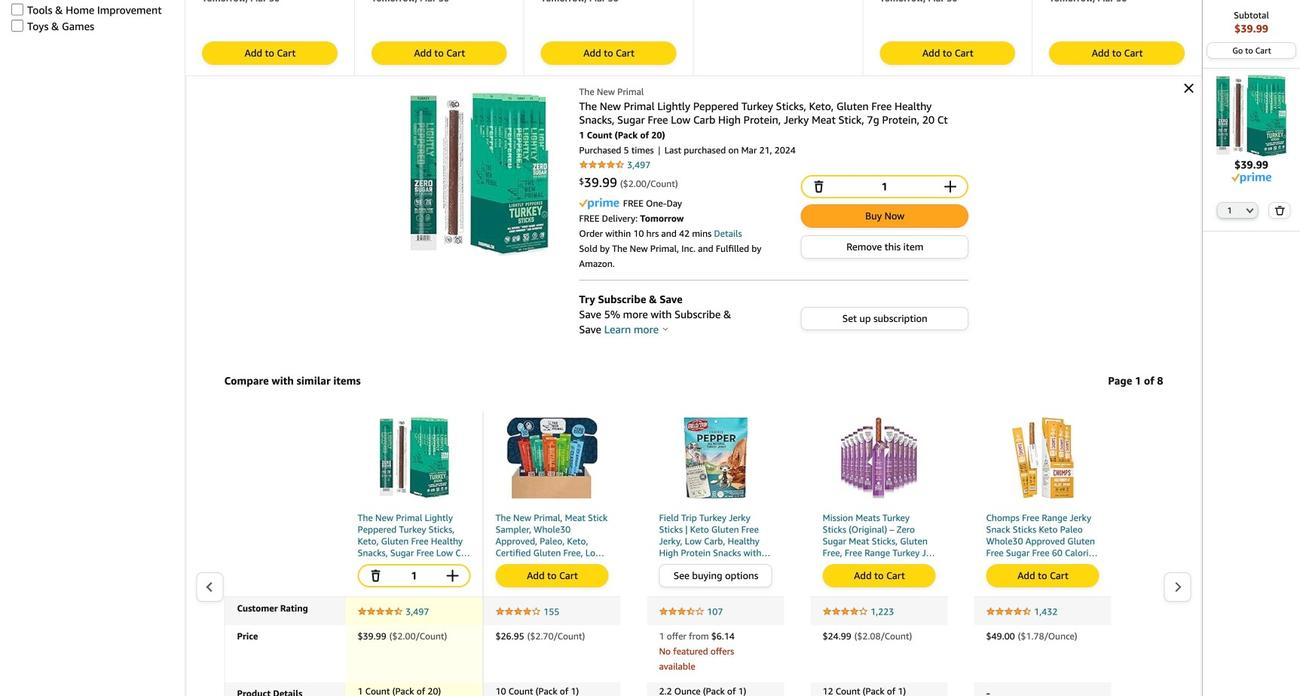 Task type: describe. For each thing, give the bounding box(es) containing it.
1 checkbox image from the top
[[11, 3, 23, 15]]

close element
[[1185, 84, 1194, 93]]

2 checkbox image from the top
[[11, 19, 23, 32]]

mission meats turkey sticks (original) – zero sugar meat sticks, gluten free, free range turkey jerky sticks, healthy snacks image
[[840, 417, 920, 498]]

popover image
[[663, 327, 668, 331]]

add to cart image for remove from cart icon
[[445, 568, 460, 583]]

remove from cart image
[[812, 179, 827, 194]]

free shipping for prime members image
[[579, 198, 619, 209]]

previous page image
[[205, 581, 214, 593]]

the new primal, meat stick sampler, whole30 approved, paleo, keto, certified gluten free, low carb, high protein snack, pantr image
[[507, 417, 598, 498]]

the new primal lightly peppered turkey sticks, keto, gluten free healthy snacks, sugar free low carb high protein, jerky meat stick, 7g protein, 20 ct image
[[1211, 75, 1294, 157]]

field trip turkey jerky sticks | keto gluten free jerky, low carb, healthy high protein snacks with no nitrates, made with al image
[[684, 417, 748, 498]]

the new primal lightly peppered turkey sticks, keto, gluten free healthy snacks, sugar free low carb high protein, jerky meat image
[[380, 417, 449, 498]]

remove from cart image
[[368, 568, 383, 583]]



Task type: vqa. For each thing, say whether or not it's contained in the screenshot.
dropdown icon at the top right of the page
yes



Task type: locate. For each thing, give the bounding box(es) containing it.
0 vertical spatial add to cart image
[[943, 179, 958, 194]]

0 horizontal spatial add to cart image
[[445, 568, 460, 583]]

1 horizontal spatial add to cart image
[[943, 179, 958, 194]]

0 vertical spatial checkbox image
[[11, 3, 23, 15]]

next page image
[[1175, 581, 1183, 593]]

chomps free range jerky snack sticks keto paleo whole30 approved gluten free sugar free 60 calorie snacks ,1.15 ounce (pack o image
[[1012, 417, 1074, 498]]

add to cart image for remove from cart image
[[943, 179, 958, 194]]

checkbox image
[[11, 3, 23, 15], [11, 19, 23, 32]]

dropdown image
[[1247, 207, 1254, 213]]

1 vertical spatial add to cart image
[[445, 568, 460, 583]]

delete image
[[1275, 205, 1286, 215]]

Add to Cart submit
[[203, 42, 337, 64], [372, 42, 507, 64], [542, 42, 676, 64], [881, 42, 1015, 64], [1051, 42, 1185, 64], [497, 565, 608, 587], [824, 565, 935, 587]]

list
[[484, 412, 1301, 696]]

1 vertical spatial checkbox image
[[11, 19, 23, 32]]

None submit
[[1270, 203, 1291, 218], [802, 205, 968, 227], [802, 236, 968, 258], [802, 308, 968, 329], [1270, 203, 1291, 218], [802, 205, 968, 227], [802, 236, 968, 258], [802, 308, 968, 329]]

add to cart image
[[943, 179, 958, 194], [445, 568, 460, 583]]



